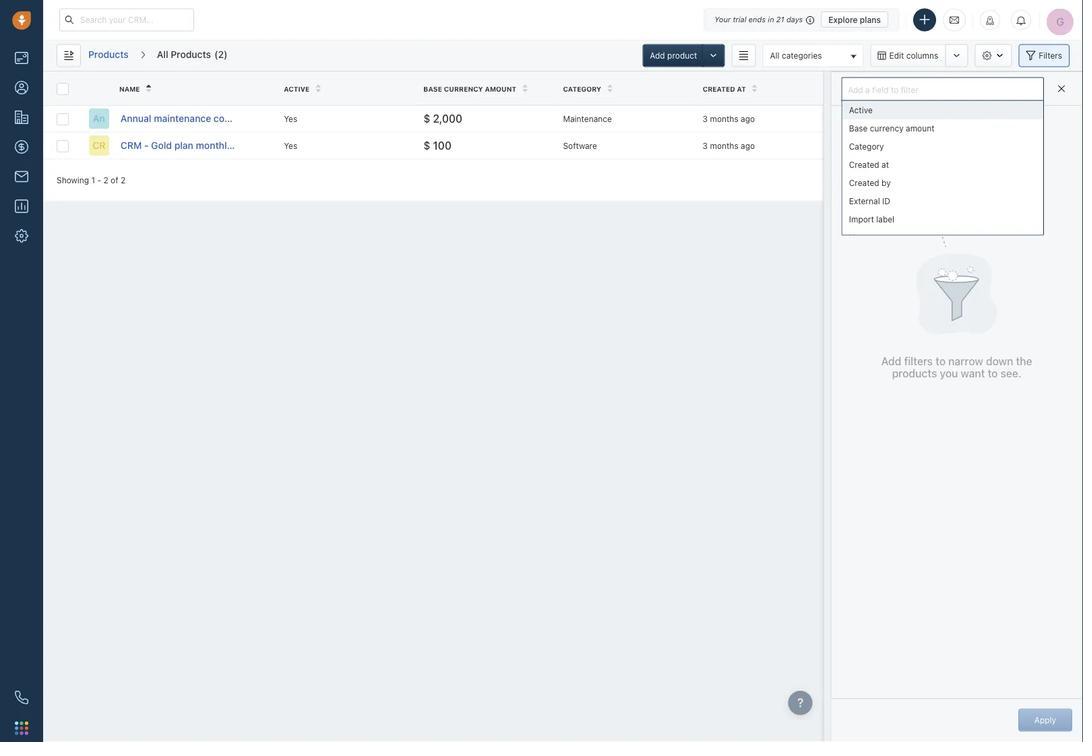 Task type: describe. For each thing, give the bounding box(es) containing it.
want
[[961, 367, 986, 380]]

a
[[867, 84, 871, 93]]

monthly
[[196, 140, 232, 151]]

the
[[1016, 355, 1033, 368]]

created for created at option in the top of the page
[[849, 160, 879, 169]]

external
[[849, 196, 880, 206]]

)
[[224, 49, 228, 60]]

active option
[[842, 101, 1044, 119]]

1 vertical spatial -
[[97, 175, 101, 185]]

edit columns
[[890, 51, 939, 60]]

import label option
[[842, 210, 1044, 228]]

months for 2,000
[[710, 114, 739, 123]]

1
[[91, 175, 95, 185]]

0 vertical spatial amount
[[485, 85, 517, 93]]

filters
[[905, 355, 933, 368]]

at inside created at option
[[882, 160, 889, 169]]

0 horizontal spatial currency
[[444, 85, 483, 93]]

days
[[787, 15, 803, 24]]

filters button
[[1019, 44, 1070, 67]]

months for 100
[[710, 141, 739, 150]]

add for add product
[[650, 51, 665, 60]]

ends
[[749, 15, 766, 24]]

created by option
[[842, 174, 1044, 192]]

0 vertical spatial name
[[119, 85, 140, 93]]

filter
[[902, 84, 920, 93]]

crm
[[121, 140, 142, 151]]

external id option
[[842, 192, 1044, 210]]

1 vertical spatial (sample)
[[235, 140, 274, 151]]

base inside 'option'
[[849, 123, 868, 133]]

2 for )
[[218, 49, 224, 60]]

$ 100
[[424, 139, 452, 152]]

all for all products ( 2 )
[[157, 49, 168, 60]]

0 vertical spatial created
[[703, 85, 736, 93]]

$ for $ 2,000
[[424, 112, 430, 125]]

contract
[[214, 113, 251, 124]]

external id
[[849, 196, 890, 206]]

crm - gold plan monthly (sample) link
[[121, 139, 274, 152]]

explore plans link
[[821, 11, 889, 28]]

in
[[768, 15, 775, 24]]

down
[[986, 355, 1014, 368]]

0 vertical spatial at
[[737, 85, 746, 93]]

product
[[668, 51, 698, 60]]

showing
[[57, 175, 89, 185]]

yes for $ 100
[[284, 141, 298, 150]]

edit
[[890, 51, 904, 60]]

add filters to narrow down the products you want to see.
[[882, 355, 1033, 380]]

field
[[873, 84, 890, 93]]

created at inside created at option
[[849, 160, 889, 169]]

0 horizontal spatial base currency amount
[[424, 85, 517, 93]]

yes for $ 2,000
[[284, 114, 298, 123]]

base currency amount inside 'option'
[[849, 123, 935, 133]]

plan
[[174, 140, 193, 151]]

filters
[[1039, 51, 1063, 60]]

2 for of
[[103, 175, 108, 185]]

0 horizontal spatial active
[[284, 85, 310, 93]]

currency inside 'option'
[[870, 123, 904, 133]]

2 products from the left
[[171, 49, 211, 60]]

all for all categories
[[770, 51, 780, 60]]

columns
[[907, 51, 939, 60]]



Task type: locate. For each thing, give the bounding box(es) containing it.
amount
[[485, 85, 517, 93], [906, 123, 935, 133]]

explore plans
[[829, 15, 881, 24]]

add left a
[[849, 84, 864, 93]]

name up the "annual"
[[119, 85, 140, 93]]

your trial ends in 21 days
[[715, 15, 803, 24]]

$ for $ 100
[[424, 139, 430, 152]]

gold
[[151, 140, 172, 151]]

ago for 2,000
[[741, 114, 755, 123]]

all
[[157, 49, 168, 60], [770, 51, 780, 60]]

0 vertical spatial base currency amount
[[424, 85, 517, 93]]

category up created by
[[849, 142, 884, 151]]

see.
[[1001, 367, 1022, 380]]

email image
[[950, 14, 960, 25]]

add for add a field to filter
[[849, 84, 864, 93]]

products down search your crm... text field
[[88, 49, 129, 60]]

base currency amount option
[[842, 119, 1044, 137]]

explore
[[829, 15, 858, 24]]

maintenance
[[154, 113, 211, 124]]

1 vertical spatial created at
[[849, 160, 889, 169]]

add
[[650, 51, 665, 60], [849, 84, 864, 93], [882, 355, 902, 368]]

created at
[[703, 85, 746, 93], [849, 160, 889, 169]]

phone element
[[8, 684, 35, 711]]

0 horizontal spatial add
[[650, 51, 665, 60]]

1 vertical spatial ago
[[741, 141, 755, 150]]

created up external
[[849, 178, 879, 187]]

3
[[703, 114, 708, 123], [703, 141, 708, 150]]

ago
[[741, 114, 755, 123], [741, 141, 755, 150]]

add left filters
[[882, 355, 902, 368]]

name inside option
[[849, 233, 871, 242]]

1 3 from the top
[[703, 114, 708, 123]]

1 horizontal spatial amount
[[906, 123, 935, 133]]

list box containing active
[[842, 100, 1045, 246]]

3 for 100
[[703, 141, 708, 150]]

0 vertical spatial -
[[144, 140, 149, 151]]

0 vertical spatial created at
[[703, 85, 746, 93]]

- right 1
[[97, 175, 101, 185]]

products
[[893, 367, 938, 380]]

currency up "2,000"
[[444, 85, 483, 93]]

Search your CRM... text field
[[59, 8, 194, 31]]

category
[[563, 85, 602, 93], [849, 142, 884, 151]]

Add a field to filter search field
[[845, 81, 1041, 99]]

currency
[[444, 85, 483, 93], [870, 123, 904, 133]]

phone image
[[15, 691, 28, 705]]

1 $ from the top
[[424, 112, 430, 125]]

1 vertical spatial months
[[710, 141, 739, 150]]

1 vertical spatial base
[[849, 123, 868, 133]]

products link
[[88, 44, 129, 67]]

0 vertical spatial add
[[650, 51, 665, 60]]

created at down 'add product' button
[[703, 85, 746, 93]]

0 horizontal spatial all
[[157, 49, 168, 60]]

to inside add a field to filter dropdown button
[[892, 84, 900, 93]]

$ 2,000
[[424, 112, 463, 125]]

(sample) down contract
[[235, 140, 274, 151]]

1 months from the top
[[710, 114, 739, 123]]

1 vertical spatial 3
[[703, 141, 708, 150]]

2 3 from the top
[[703, 141, 708, 150]]

1 vertical spatial amount
[[906, 123, 935, 133]]

to right the field in the right of the page
[[892, 84, 900, 93]]

1 vertical spatial yes
[[284, 141, 298, 150]]

currency down add a field to filter
[[870, 123, 904, 133]]

3 for 2,000
[[703, 114, 708, 123]]

created up created by
[[849, 160, 879, 169]]

freshworks switcher image
[[15, 722, 28, 735]]

0 horizontal spatial to
[[892, 84, 900, 93]]

1 vertical spatial currency
[[870, 123, 904, 133]]

1 horizontal spatial base currency amount
[[849, 123, 935, 133]]

narrow
[[949, 355, 984, 368]]

1 vertical spatial base currency amount
[[849, 123, 935, 133]]

2 vertical spatial created
[[849, 178, 879, 187]]

0 vertical spatial 3 months ago
[[703, 114, 755, 123]]

annual maintenance contract (sample) link
[[121, 112, 293, 125]]

an
[[93, 113, 105, 124]]

1 horizontal spatial all
[[770, 51, 780, 60]]

(sample)
[[254, 113, 293, 124], [235, 140, 274, 151]]

add a field to filter button
[[842, 77, 1045, 100]]

0 horizontal spatial base
[[424, 85, 442, 93]]

1 vertical spatial active
[[849, 105, 873, 115]]

name
[[119, 85, 140, 93], [849, 233, 871, 242]]

add left product
[[650, 51, 665, 60]]

category up maintenance
[[563, 85, 602, 93]]

(
[[214, 49, 218, 60]]

3 months ago
[[703, 114, 755, 123], [703, 141, 755, 150]]

2 horizontal spatial 2
[[218, 49, 224, 60]]

2 ago from the top
[[741, 141, 755, 150]]

amount inside base currency amount 'option'
[[906, 123, 935, 133]]

1 yes from the top
[[284, 114, 298, 123]]

1 vertical spatial name
[[849, 233, 871, 242]]

categories
[[782, 51, 822, 60]]

2 up contract
[[218, 49, 224, 60]]

category inside option
[[849, 142, 884, 151]]

1 3 months ago from the top
[[703, 114, 755, 123]]

2,000
[[433, 112, 463, 125]]

2 vertical spatial add
[[882, 355, 902, 368]]

3 months ago for $ 2,000
[[703, 114, 755, 123]]

0 vertical spatial active
[[284, 85, 310, 93]]

crm - gold plan monthly (sample)
[[121, 140, 274, 151]]

- inside crm - gold plan monthly (sample) link
[[144, 140, 149, 151]]

0 vertical spatial ago
[[741, 114, 755, 123]]

1 ago from the top
[[741, 114, 755, 123]]

1 horizontal spatial created at
[[849, 160, 889, 169]]

0 vertical spatial category
[[563, 85, 602, 93]]

2 $ from the top
[[424, 139, 430, 152]]

all inside button
[[770, 51, 780, 60]]

1 horizontal spatial name
[[849, 233, 871, 242]]

1 vertical spatial at
[[882, 160, 889, 169]]

add for add filters to narrow down the products you want to see.
[[882, 355, 902, 368]]

0 horizontal spatial name
[[119, 85, 140, 93]]

2 horizontal spatial add
[[882, 355, 902, 368]]

1 vertical spatial $
[[424, 139, 430, 152]]

to right filters
[[936, 355, 946, 368]]

import
[[849, 214, 874, 224]]

products
[[88, 49, 129, 60], [171, 49, 211, 60]]

add inside button
[[650, 51, 665, 60]]

add product button
[[643, 44, 705, 67]]

created at option
[[842, 155, 1044, 174]]

all categories
[[770, 51, 822, 60]]

created for created by option
[[849, 178, 879, 187]]

1 horizontal spatial base
[[849, 123, 868, 133]]

add a field to filter
[[849, 84, 920, 93]]

1 horizontal spatial at
[[882, 160, 889, 169]]

edit columns button
[[871, 44, 946, 67]]

at
[[737, 85, 746, 93], [882, 160, 889, 169]]

0 vertical spatial yes
[[284, 114, 298, 123]]

active
[[284, 85, 310, 93], [849, 105, 873, 115]]

1 horizontal spatial to
[[936, 355, 946, 368]]

add inside add filters to narrow down the products you want to see.
[[882, 355, 902, 368]]

months
[[710, 114, 739, 123], [710, 141, 739, 150]]

0 horizontal spatial at
[[737, 85, 746, 93]]

all down search your crm... text field
[[157, 49, 168, 60]]

annual
[[121, 113, 151, 124]]

1 products from the left
[[88, 49, 129, 60]]

0 horizontal spatial -
[[97, 175, 101, 185]]

to
[[892, 84, 900, 93], [936, 355, 946, 368], [988, 367, 998, 380]]

you
[[940, 367, 958, 380]]

label
[[876, 214, 895, 224]]

2 right the of
[[121, 175, 126, 185]]

$ left "2,000"
[[424, 112, 430, 125]]

base
[[424, 85, 442, 93], [849, 123, 868, 133]]

2 horizontal spatial to
[[988, 367, 998, 380]]

all left categories
[[770, 51, 780, 60]]

$ left the "100"
[[424, 139, 430, 152]]

showing 1 - 2 of 2
[[57, 175, 126, 185]]

to left see.
[[988, 367, 998, 380]]

base up $ 2,000
[[424, 85, 442, 93]]

2 3 months ago from the top
[[703, 141, 755, 150]]

$
[[424, 112, 430, 125], [424, 139, 430, 152]]

0 vertical spatial 3
[[703, 114, 708, 123]]

add product
[[650, 51, 698, 60]]

active inside option
[[849, 105, 873, 115]]

0 vertical spatial base
[[424, 85, 442, 93]]

(sample) right contract
[[254, 113, 293, 124]]

0 horizontal spatial created at
[[703, 85, 746, 93]]

your
[[715, 15, 731, 24]]

0 vertical spatial $
[[424, 112, 430, 125]]

2
[[218, 49, 224, 60], [103, 175, 108, 185], [121, 175, 126, 185]]

base currency amount down add a field to filter
[[849, 123, 935, 133]]

software
[[563, 141, 597, 150]]

1 horizontal spatial -
[[144, 140, 149, 151]]

1 horizontal spatial currency
[[870, 123, 904, 133]]

maintenance
[[563, 114, 612, 123]]

1 horizontal spatial 2
[[121, 175, 126, 185]]

2 months from the top
[[710, 141, 739, 150]]

id
[[882, 196, 890, 206]]

add inside dropdown button
[[849, 84, 864, 93]]

21
[[777, 15, 785, 24]]

list box
[[842, 100, 1045, 246]]

name down "import"
[[849, 233, 871, 242]]

trial
[[733, 15, 747, 24]]

1 vertical spatial created
[[849, 160, 879, 169]]

2 yes from the top
[[284, 141, 298, 150]]

by
[[882, 178, 891, 187]]

products left (
[[171, 49, 211, 60]]

0 horizontal spatial amount
[[485, 85, 517, 93]]

all products ( 2 )
[[157, 49, 228, 60]]

import label
[[849, 214, 895, 224]]

of
[[111, 175, 118, 185]]

plans
[[860, 15, 881, 24]]

0 horizontal spatial products
[[88, 49, 129, 60]]

base down a
[[849, 123, 868, 133]]

yes
[[284, 114, 298, 123], [284, 141, 298, 150]]

created by
[[849, 178, 891, 187]]

1 vertical spatial category
[[849, 142, 884, 151]]

1 horizontal spatial category
[[849, 142, 884, 151]]

ago for 100
[[741, 141, 755, 150]]

cr
[[93, 140, 106, 151]]

1 vertical spatial add
[[849, 84, 864, 93]]

category option
[[842, 137, 1044, 155]]

1 vertical spatial 3 months ago
[[703, 141, 755, 150]]

name option
[[842, 228, 1044, 246]]

-
[[144, 140, 149, 151], [97, 175, 101, 185]]

1 horizontal spatial products
[[171, 49, 211, 60]]

0 vertical spatial months
[[710, 114, 739, 123]]

created down 'add product' button
[[703, 85, 736, 93]]

created at up created by
[[849, 160, 889, 169]]

- left the gold
[[144, 140, 149, 151]]

3 months ago for $ 100
[[703, 141, 755, 150]]

base currency amount
[[424, 85, 517, 93], [849, 123, 935, 133]]

100
[[433, 139, 452, 152]]

0 horizontal spatial 2
[[103, 175, 108, 185]]

annual maintenance contract (sample)
[[121, 113, 293, 124]]

created
[[703, 85, 736, 93], [849, 160, 879, 169], [849, 178, 879, 187]]

0 vertical spatial currency
[[444, 85, 483, 93]]

all categories button
[[763, 44, 864, 67]]

0 vertical spatial (sample)
[[254, 113, 293, 124]]

1 horizontal spatial active
[[849, 105, 873, 115]]

1 horizontal spatial add
[[849, 84, 864, 93]]

2 left the of
[[103, 175, 108, 185]]

base currency amount up "2,000"
[[424, 85, 517, 93]]

0 horizontal spatial category
[[563, 85, 602, 93]]



Task type: vqa. For each thing, say whether or not it's contained in the screenshot.
columns
yes



